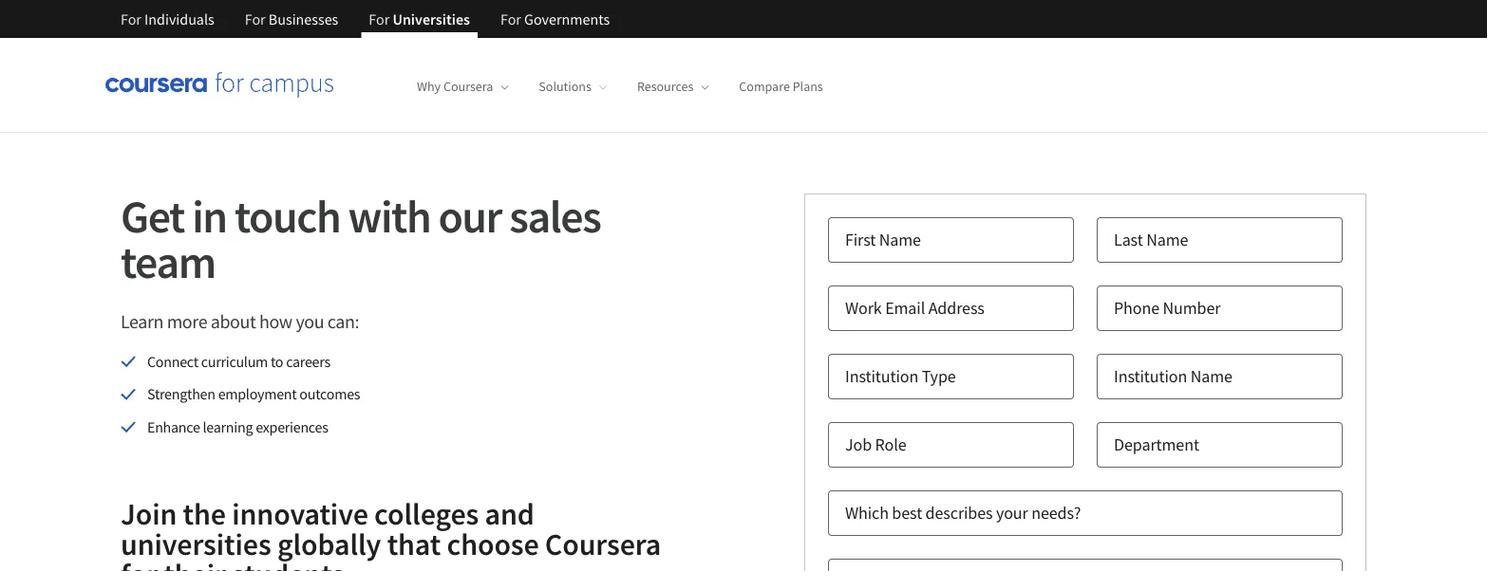 Task type: vqa. For each thing, say whether or not it's contained in the screenshot.
For corresponding to Governments
yes



Task type: describe. For each thing, give the bounding box(es) containing it.
last name
[[1114, 229, 1189, 251]]

individuals
[[144, 10, 214, 29]]

employment
[[218, 385, 297, 404]]

get
[[121, 188, 184, 245]]

colleges
[[374, 495, 479, 533]]

first
[[846, 229, 876, 251]]

their
[[164, 556, 226, 572]]

Last Name text field
[[1097, 218, 1343, 263]]

learn
[[121, 310, 163, 334]]

innovative
[[232, 495, 368, 533]]

job role
[[846, 435, 907, 456]]

for
[[121, 556, 158, 572]]

email
[[886, 298, 925, 319]]

why coursera link
[[417, 78, 509, 95]]

outcomes
[[300, 385, 360, 404]]

type
[[922, 366, 956, 388]]

department
[[1114, 435, 1200, 456]]

the
[[183, 495, 226, 533]]

join
[[121, 495, 177, 533]]

for universities
[[369, 10, 470, 29]]

0 horizontal spatial coursera
[[444, 78, 493, 95]]

universities
[[393, 10, 470, 29]]

First Name text field
[[828, 218, 1074, 263]]

resources
[[637, 78, 694, 95]]

name for first name
[[879, 229, 921, 251]]

for for businesses
[[245, 10, 266, 29]]

in
[[192, 188, 227, 245]]

for for universities
[[369, 10, 390, 29]]

experiences
[[256, 418, 328, 437]]

strengthen employment outcomes
[[147, 385, 360, 404]]

institution name
[[1114, 366, 1233, 388]]

needs?
[[1032, 503, 1081, 524]]

compare plans link
[[739, 78, 823, 95]]

phone
[[1114, 298, 1160, 319]]

with
[[348, 188, 431, 245]]

role
[[875, 435, 907, 456]]

about
[[211, 310, 256, 334]]

you
[[296, 310, 324, 334]]

phone number
[[1114, 298, 1221, 319]]

why
[[417, 78, 441, 95]]

number
[[1163, 298, 1221, 319]]

globally
[[277, 526, 381, 564]]

careers
[[286, 352, 330, 371]]

more
[[167, 310, 207, 334]]

businesses
[[269, 10, 339, 29]]

plans
[[793, 78, 823, 95]]

governments
[[524, 10, 610, 29]]



Task type: locate. For each thing, give the bounding box(es) containing it.
for left businesses
[[245, 10, 266, 29]]

resources link
[[637, 78, 709, 95]]

can:
[[328, 310, 359, 334]]

solutions link
[[539, 78, 607, 95]]

coursera
[[444, 78, 493, 95], [545, 526, 661, 564]]

for left individuals
[[121, 10, 141, 29]]

1 institution from the left
[[846, 366, 919, 388]]

institution for institution name
[[1114, 366, 1188, 388]]

for individuals
[[121, 10, 214, 29]]

connect curriculum to careers
[[147, 352, 330, 371]]

1 for from the left
[[121, 10, 141, 29]]

Phone Number telephone field
[[1097, 286, 1343, 332]]

0 vertical spatial coursera
[[444, 78, 493, 95]]

1 horizontal spatial name
[[1147, 229, 1189, 251]]

0 horizontal spatial institution
[[846, 366, 919, 388]]

touch
[[235, 188, 340, 245]]

name for last name
[[1147, 229, 1189, 251]]

Institution Name text field
[[1097, 354, 1343, 400]]

team
[[121, 234, 215, 291]]

coursera for campus image
[[105, 72, 333, 98]]

1 vertical spatial coursera
[[545, 526, 661, 564]]

first name
[[846, 229, 921, 251]]

how
[[259, 310, 292, 334]]

learn more about how you can:
[[121, 310, 359, 334]]

banner navigation
[[105, 0, 625, 38]]

institution type
[[846, 366, 956, 388]]

institution for institution type
[[846, 366, 919, 388]]

institution left type
[[846, 366, 919, 388]]

why coursera
[[417, 78, 493, 95]]

get in touch with our sales team
[[121, 188, 601, 291]]

last
[[1114, 229, 1144, 251]]

for left universities
[[369, 10, 390, 29]]

strengthen
[[147, 385, 215, 404]]

connect
[[147, 352, 198, 371]]

2 horizontal spatial name
[[1191, 366, 1233, 388]]

for businesses
[[245, 10, 339, 29]]

which best describes your needs?
[[846, 503, 1081, 524]]

solutions
[[539, 78, 592, 95]]

choose
[[447, 526, 539, 564]]

enhance learning experiences
[[147, 418, 328, 437]]

for governments
[[501, 10, 610, 29]]

curriculum
[[201, 352, 268, 371]]

work email address
[[846, 298, 985, 319]]

institution
[[846, 366, 919, 388], [1114, 366, 1188, 388]]

and
[[485, 495, 535, 533]]

enhance
[[147, 418, 200, 437]]

1 horizontal spatial institution
[[1114, 366, 1188, 388]]

0 horizontal spatial name
[[879, 229, 921, 251]]

address
[[929, 298, 985, 319]]

join the innovative colleges and universities globally that choose coursera for their students
[[121, 495, 661, 572]]

3 for from the left
[[369, 10, 390, 29]]

compare
[[739, 78, 790, 95]]

name right first at top
[[879, 229, 921, 251]]

coursera inside join the innovative colleges and universities globally that choose coursera for their students
[[545, 526, 661, 564]]

2 institution from the left
[[1114, 366, 1188, 388]]

learning
[[203, 418, 253, 437]]

our
[[438, 188, 502, 245]]

name for institution name
[[1191, 366, 1233, 388]]

best
[[892, 503, 923, 524]]

that
[[387, 526, 441, 564]]

1 horizontal spatial coursera
[[545, 526, 661, 564]]

name right the last
[[1147, 229, 1189, 251]]

students
[[232, 556, 345, 572]]

institution up 'department'
[[1114, 366, 1188, 388]]

universities
[[121, 526, 271, 564]]

name
[[879, 229, 921, 251], [1147, 229, 1189, 251], [1191, 366, 1233, 388]]

for left the governments
[[501, 10, 521, 29]]

sales
[[509, 188, 601, 245]]

compare plans
[[739, 78, 823, 95]]

job
[[846, 435, 872, 456]]

for for governments
[[501, 10, 521, 29]]

name down phone number phone field
[[1191, 366, 1233, 388]]

work
[[846, 298, 882, 319]]

to
[[271, 352, 283, 371]]

describes
[[926, 503, 993, 524]]

2 for from the left
[[245, 10, 266, 29]]

Work Email Address email field
[[828, 286, 1074, 332]]

your
[[997, 503, 1029, 524]]

for
[[121, 10, 141, 29], [245, 10, 266, 29], [369, 10, 390, 29], [501, 10, 521, 29]]

for for individuals
[[121, 10, 141, 29]]

4 for from the left
[[501, 10, 521, 29]]

which
[[846, 503, 889, 524]]



